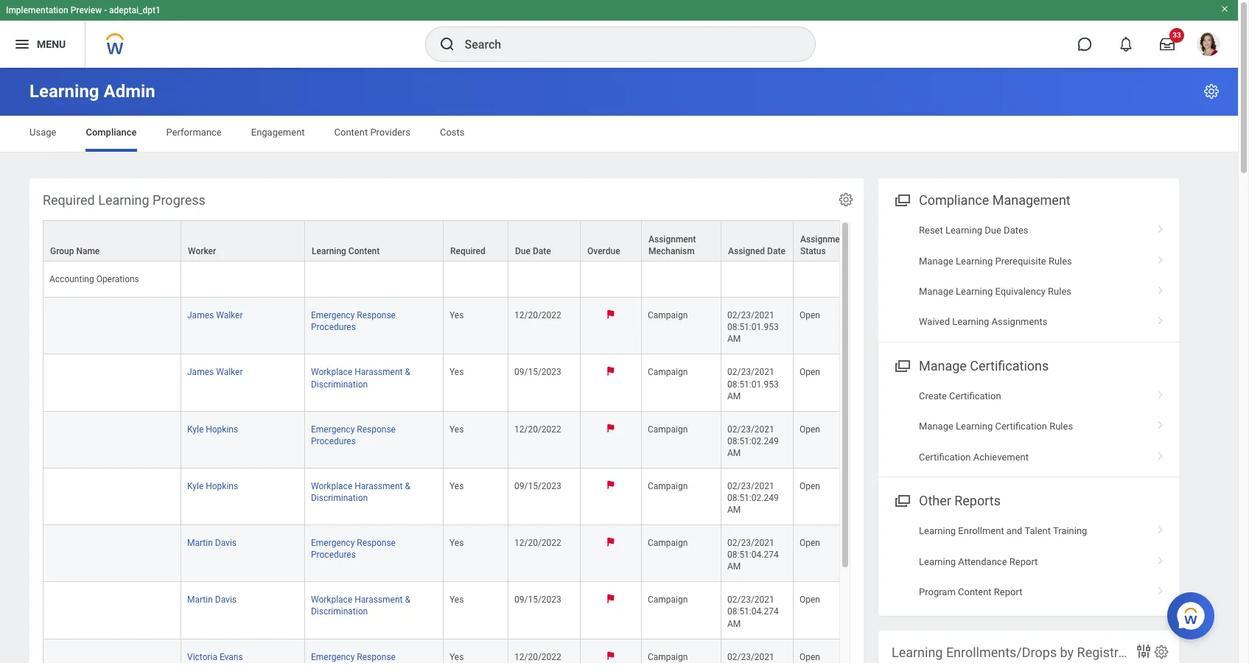 Task type: describe. For each thing, give the bounding box(es) containing it.
08:51:01.953 for 09/15/2023
[[727, 379, 779, 389]]

learning enrollments/drops by registration status
[[892, 645, 1189, 660]]

2 row from the top
[[43, 298, 873, 355]]

waived learning assignments link
[[878, 307, 1179, 337]]

harassment for davis
[[355, 595, 403, 605]]

close environment banner image
[[1220, 4, 1229, 13]]

-
[[104, 5, 107, 15]]

08:51:04.274 for 09/15/2023
[[727, 607, 779, 617]]

james for emergency response procedures
[[187, 310, 214, 321]]

configure learning enrollments/drops by registration status image
[[1153, 644, 1169, 660]]

campaign for first open element from the bottom of the the required learning progress element campaign element
[[648, 652, 688, 662]]

emergency response link
[[311, 649, 396, 663]]

learning content
[[312, 246, 380, 257]]

engagement
[[251, 127, 305, 138]]

chevron right image for rules
[[1151, 416, 1170, 431]]

profile logan mcneil image
[[1197, 32, 1220, 59]]

emergency response procedures link for martin davis
[[311, 535, 396, 560]]

davis for workplace
[[215, 595, 237, 605]]

7 open element from the top
[[800, 649, 820, 662]]

yes for martin davis emergency response procedures link
[[450, 538, 464, 548]]

required learning progress
[[43, 192, 205, 208]]

other
[[919, 493, 951, 509]]

report for learning attendance report
[[1009, 556, 1038, 567]]

compliance management
[[919, 192, 1071, 208]]

inbox large image
[[1160, 37, 1175, 52]]

am for 4th open element from the top of the the required learning progress element
[[727, 505, 741, 515]]

chevron right image for program content report
[[1151, 581, 1170, 596]]

manage for manage learning prerequisite rules
[[919, 255, 953, 266]]

due date
[[515, 246, 551, 257]]

assignment mechanism button
[[642, 221, 721, 261]]

& for martin davis
[[405, 595, 410, 605]]

open for 6th open element from the bottom of the the required learning progress element
[[800, 367, 820, 378]]

08:51:01.953 for 12/20/2022
[[727, 322, 779, 333]]

1 vertical spatial certification
[[995, 421, 1047, 432]]

menu button
[[0, 21, 85, 68]]

02/23/2021 08:51:02.249 am for 09/15/2023
[[727, 481, 781, 515]]

implementation preview -   adeptai_dpt1
[[6, 5, 161, 15]]

chevron right image for waived learning assignments
[[1151, 311, 1170, 326]]

james walker for emergency
[[187, 310, 243, 321]]

assigned date button
[[721, 221, 793, 261]]

yes for emergency response procedures link corresponding to kyle hopkins
[[450, 424, 464, 435]]

12/20/2022 for 08:51:02.249
[[514, 424, 561, 435]]

enrollments/drops
[[946, 645, 1057, 660]]

5 open element from the top
[[800, 535, 820, 548]]

list for certifications
[[878, 381, 1179, 472]]

emergency response procedures for james walker
[[311, 310, 396, 333]]

harassment for hopkins
[[355, 481, 403, 491]]

manage learning certification rules link
[[878, 411, 1179, 442]]

required learning progress element
[[29, 178, 873, 663]]

1 open element from the top
[[800, 307, 820, 321]]

learning admin main content
[[0, 68, 1238, 663]]

reports
[[954, 493, 1001, 509]]

reset
[[919, 225, 943, 236]]

workplace for walker
[[311, 367, 352, 378]]

overdue column header
[[581, 220, 642, 262]]

harassment for walker
[[355, 367, 403, 378]]

victoria
[[187, 652, 217, 662]]

assigned
[[728, 246, 765, 257]]

worker
[[188, 246, 216, 257]]

chevron right image for learning enrollment and talent training
[[1151, 520, 1170, 535]]

victoria evans link
[[187, 649, 243, 662]]

program
[[919, 587, 956, 598]]

certifications
[[970, 358, 1049, 373]]

campaign for campaign element for 6th open element from the bottom of the the required learning progress element
[[648, 367, 688, 378]]

equivalency
[[995, 286, 1046, 297]]

kyle hopkins for emergency
[[187, 424, 238, 435]]

achievement
[[973, 451, 1029, 463]]

learning enrollment and talent training link
[[878, 516, 1179, 546]]

due date column header
[[508, 220, 581, 262]]

workplace harassment & discrimination link for james walker
[[311, 364, 410, 389]]

02/23/2021 08:51:01.953 am for 12/20/2022
[[727, 310, 781, 344]]

campaign element for fifth open element
[[648, 535, 688, 548]]

certification achievement
[[919, 451, 1029, 463]]

& for james walker
[[405, 367, 410, 378]]

group name column header
[[43, 220, 181, 262]]

accounting
[[49, 274, 94, 285]]

create
[[919, 390, 947, 402]]

manage certifications
[[919, 358, 1049, 373]]

admin
[[104, 81, 155, 102]]

open for first open element from the bottom of the the required learning progress element
[[800, 652, 820, 662]]

kyle hopkins link for workplace
[[187, 478, 238, 491]]

campaign for campaign element for 4th open element from the top of the the required learning progress element
[[648, 481, 688, 491]]

7 02/23/2021 from the top
[[727, 652, 781, 663]]

evans
[[220, 652, 243, 662]]

program content report
[[919, 587, 1022, 598]]

09/15/2023 for 02/23/2021 08:51:04.274 am
[[514, 595, 561, 605]]

3 row from the top
[[43, 355, 873, 412]]

assignment mechanism column header
[[642, 220, 721, 262]]

worker column header
[[181, 220, 305, 262]]

mechanism
[[648, 246, 695, 257]]

compliance for compliance
[[86, 127, 137, 138]]

manage learning equivalency rules link
[[878, 276, 1179, 307]]

overdue
[[587, 246, 620, 257]]

dates
[[1004, 225, 1028, 236]]

martin davis link for workplace
[[187, 592, 237, 605]]

adeptai_dpt1
[[109, 5, 161, 15]]

assignment status button
[[794, 221, 873, 261]]

workplace for davis
[[311, 595, 352, 605]]

am for fifth open element
[[727, 562, 741, 572]]

worker button
[[181, 221, 304, 261]]

4 row from the top
[[43, 412, 873, 469]]

waived learning assignments
[[919, 316, 1048, 327]]

required button
[[444, 221, 508, 261]]

attendance
[[958, 556, 1007, 567]]

open for 4th open element from the top of the the required learning progress element
[[800, 481, 820, 491]]

campaign for campaign element associated with fifth open element
[[648, 538, 688, 548]]

due inside popup button
[[515, 246, 531, 257]]

6 open element from the top
[[800, 592, 820, 605]]

registration
[[1077, 645, 1148, 660]]

chevron right image for dates
[[1151, 220, 1170, 234]]

emergency for hopkins
[[311, 424, 355, 435]]

davis for emergency
[[215, 538, 237, 548]]

learning attendance report
[[919, 556, 1038, 567]]

kyle hopkins link for emergency
[[187, 421, 238, 435]]

operations
[[96, 274, 139, 285]]

0 vertical spatial certification
[[949, 390, 1001, 402]]

emergency for evans
[[311, 652, 355, 662]]

preview
[[71, 5, 102, 15]]

training
[[1053, 526, 1087, 537]]

2 open element from the top
[[800, 364, 820, 378]]

group name
[[50, 246, 100, 257]]

james walker link for emergency
[[187, 307, 243, 321]]

assignment mechanism
[[648, 234, 696, 257]]

status inside assignment status
[[800, 246, 826, 257]]

overdue button
[[581, 221, 641, 261]]

group
[[50, 246, 74, 257]]

required column header
[[444, 220, 508, 262]]

tab list inside learning admin main content
[[15, 116, 1223, 152]]

learning attendance report link
[[878, 546, 1179, 577]]

accounting operations row
[[43, 262, 873, 298]]

providers
[[370, 127, 410, 138]]

response for evans
[[357, 652, 396, 662]]

accounting operations
[[49, 274, 139, 285]]

emergency for davis
[[311, 538, 355, 548]]

menu
[[37, 38, 66, 50]]

prerequisite
[[995, 255, 1046, 266]]

1 vertical spatial status
[[1151, 645, 1189, 660]]

implementation
[[6, 5, 68, 15]]

reset learning due dates link
[[878, 215, 1179, 246]]

other reports
[[919, 493, 1001, 509]]

learning admin
[[29, 81, 155, 102]]

assignment status
[[800, 234, 848, 257]]

emergency for walker
[[311, 310, 355, 321]]

hopkins for emergency
[[206, 424, 238, 435]]

certification achievement link
[[878, 442, 1179, 472]]

martin for workplace harassment & discrimination
[[187, 595, 213, 605]]

yes for emergency response procedures link associated with james walker
[[450, 310, 464, 321]]

emergency response
[[311, 652, 396, 663]]

costs
[[440, 127, 465, 138]]

& for kyle hopkins
[[405, 481, 410, 491]]

workplace harassment & discrimination for martin davis
[[311, 595, 410, 617]]

yes for workplace harassment & discrimination link for kyle hopkins
[[450, 481, 464, 491]]

create certification link
[[878, 381, 1179, 411]]

open for third open element
[[800, 424, 820, 435]]

compliance for compliance management
[[919, 192, 989, 208]]

content providers
[[334, 127, 410, 138]]

assigned date
[[728, 246, 785, 257]]

configure this page image
[[1203, 83, 1220, 100]]

search image
[[438, 35, 456, 53]]

02/23/2021 for fifth open element
[[727, 538, 774, 548]]

row containing victoria evans
[[43, 639, 873, 663]]

manage learning certification rules
[[919, 421, 1073, 432]]



Task type: locate. For each thing, give the bounding box(es) containing it.
chevron right image inside learning attendance report "link"
[[1151, 551, 1170, 566]]

0 vertical spatial content
[[334, 127, 368, 138]]

1 vertical spatial james
[[187, 367, 214, 378]]

1 vertical spatial 08:51:04.274
[[727, 607, 779, 617]]

0 vertical spatial procedures
[[311, 322, 356, 333]]

campaign element for 6th open element from the bottom of the the required learning progress element
[[648, 364, 688, 378]]

certification up other
[[919, 451, 971, 463]]

hopkins
[[206, 424, 238, 435], [206, 481, 238, 491]]

2 vertical spatial content
[[958, 587, 992, 598]]

2 vertical spatial rules
[[1050, 421, 1073, 432]]

content
[[334, 127, 368, 138], [348, 246, 380, 257], [958, 587, 992, 598]]

chevron right image for learning attendance report
[[1151, 551, 1170, 566]]

emergency response procedures link
[[311, 307, 396, 333], [311, 421, 396, 446], [311, 535, 396, 560]]

2 08:51:02.249 from the top
[[727, 493, 779, 503]]

2 yes from the top
[[450, 367, 464, 378]]

1 02/23/2021 08:51:01.953 am from the top
[[727, 310, 781, 344]]

open for seventh open element from the bottom of the the required learning progress element
[[800, 310, 820, 321]]

discrimination for kyle hopkins
[[311, 493, 368, 503]]

2 discrimination from the top
[[311, 493, 368, 503]]

2 campaign element from the top
[[648, 364, 688, 378]]

0 vertical spatial required
[[43, 192, 95, 208]]

tab list containing usage
[[15, 116, 1223, 152]]

open element
[[800, 307, 820, 321], [800, 364, 820, 378], [800, 421, 820, 435], [800, 478, 820, 491], [800, 535, 820, 548], [800, 592, 820, 605], [800, 649, 820, 662]]

6 row from the top
[[43, 526, 873, 582]]

menu banner
[[0, 0, 1238, 68]]

emergency response procedures for martin davis
[[311, 538, 396, 560]]

emergency response procedures for kyle hopkins
[[311, 424, 396, 446]]

1 walker from the top
[[216, 310, 243, 321]]

09/15/2023 for 02/23/2021 08:51:01.953 am
[[514, 367, 561, 378]]

3 workplace harassment & discrimination link from the top
[[311, 592, 410, 617]]

kyle for workplace harassment & discrimination
[[187, 481, 204, 491]]

response
[[357, 310, 396, 321], [357, 424, 396, 435], [357, 538, 396, 548], [357, 652, 396, 662]]

chevron right image inside manage learning certification rules link
[[1151, 416, 1170, 431]]

1 vertical spatial content
[[348, 246, 380, 257]]

status right registration on the right
[[1151, 645, 1189, 660]]

reset learning due dates
[[919, 225, 1028, 236]]

am for sixth open element
[[727, 619, 741, 629]]

manage down reset
[[919, 255, 953, 266]]

2 james walker from the top
[[187, 367, 243, 378]]

am for third open element
[[727, 448, 741, 458]]

2 kyle hopkins link from the top
[[187, 478, 238, 491]]

manage up waived
[[919, 286, 953, 297]]

2 assignment from the left
[[800, 234, 848, 245]]

3 discrimination from the top
[[311, 607, 368, 617]]

08:51:04.274 for 12/20/2022
[[727, 550, 779, 560]]

7 campaign element from the top
[[648, 649, 688, 662]]

date for due date
[[533, 246, 551, 257]]

1 vertical spatial martin davis
[[187, 595, 237, 605]]

manage learning equivalency rules
[[919, 286, 1071, 297]]

1 vertical spatial martin davis link
[[187, 592, 237, 605]]

by
[[1060, 645, 1074, 660]]

1 vertical spatial james walker link
[[187, 364, 243, 378]]

0 vertical spatial 08:51:02.249
[[727, 436, 779, 446]]

assignment inside the assignment mechanism popup button
[[648, 234, 696, 245]]

rules
[[1049, 255, 1072, 266], [1048, 286, 1071, 297], [1050, 421, 1073, 432]]

5 am from the top
[[727, 562, 741, 572]]

1 martin davis link from the top
[[187, 535, 237, 548]]

0 vertical spatial 02/23/2021 08:51:02.249 am
[[727, 424, 781, 458]]

3 manage from the top
[[919, 358, 967, 373]]

1 martin from the top
[[187, 538, 213, 548]]

date inside popup button
[[533, 246, 551, 257]]

1 vertical spatial list
[[878, 381, 1179, 472]]

0 vertical spatial compliance
[[86, 127, 137, 138]]

1 12/20/2022 from the top
[[514, 310, 561, 321]]

assignments
[[992, 316, 1048, 327]]

emergency response procedures
[[311, 310, 396, 333], [311, 424, 396, 446], [311, 538, 396, 560]]

1 kyle hopkins link from the top
[[187, 421, 238, 435]]

date right assigned
[[767, 246, 785, 257]]

02/23/2021 08:51:01.953 am
[[727, 310, 781, 344], [727, 367, 781, 401]]

3 procedures from the top
[[311, 550, 356, 560]]

2 vertical spatial list
[[878, 516, 1179, 608]]

0 vertical spatial chevron right image
[[1151, 220, 1170, 234]]

and
[[1007, 526, 1022, 537]]

list containing reset learning due dates
[[878, 215, 1179, 337]]

content inside tab list
[[334, 127, 368, 138]]

chevron right image for manage learning prerequisite rules
[[1151, 250, 1170, 265]]

martin davis link
[[187, 535, 237, 548], [187, 592, 237, 605]]

1 vertical spatial 02/23/2021 08:51:04.274 am
[[727, 595, 781, 629]]

response inside emergency response
[[357, 652, 396, 662]]

0 vertical spatial discrimination
[[311, 379, 368, 389]]

discrimination for james walker
[[311, 379, 368, 389]]

02/23/2021 for 4th open element from the top of the the required learning progress element
[[727, 481, 774, 491]]

1 emergency response procedures from the top
[[311, 310, 396, 333]]

assignment inside assignment status popup button
[[800, 234, 848, 245]]

3 campaign from the top
[[648, 424, 688, 435]]

0 vertical spatial walker
[[216, 310, 243, 321]]

enrollment
[[958, 526, 1004, 537]]

09/15/2023 for 02/23/2021 08:51:02.249 am
[[514, 481, 561, 491]]

8 row from the top
[[43, 639, 873, 663]]

1 horizontal spatial date
[[767, 246, 785, 257]]

6 yes from the top
[[450, 595, 464, 605]]

2 harassment from the top
[[355, 481, 403, 491]]

assignment down configure required learning progress icon
[[800, 234, 848, 245]]

1 vertical spatial rules
[[1048, 286, 1071, 297]]

1 manage from the top
[[919, 255, 953, 266]]

3 emergency from the top
[[311, 538, 355, 548]]

2 response from the top
[[357, 424, 396, 435]]

08:51:02.249 for 09/15/2023
[[727, 493, 779, 503]]

rules right prerequisite
[[1049, 255, 1072, 266]]

configure required learning progress image
[[838, 192, 854, 208]]

workplace harassment & discrimination link
[[311, 364, 410, 389], [311, 478, 410, 503], [311, 592, 410, 617]]

0 vertical spatial martin davis
[[187, 538, 237, 548]]

1 james walker from the top
[[187, 310, 243, 321]]

rules for compliance management
[[1049, 255, 1072, 266]]

3 campaign element from the top
[[648, 421, 688, 435]]

2 vertical spatial chevron right image
[[1151, 446, 1170, 461]]

1 vertical spatial emergency response procedures
[[311, 424, 396, 446]]

4 response from the top
[[357, 652, 396, 662]]

1 campaign element from the top
[[648, 307, 688, 321]]

3 workplace from the top
[[311, 595, 352, 605]]

waived
[[919, 316, 950, 327]]

4 12/20/2022 from the top
[[514, 652, 561, 662]]

campaign element for seventh open element from the bottom of the the required learning progress element
[[648, 307, 688, 321]]

learning enrollment and talent training
[[919, 526, 1087, 537]]

0 vertical spatial workplace harassment & discrimination
[[311, 367, 410, 389]]

1 horizontal spatial due
[[985, 225, 1001, 236]]

5 campaign element from the top
[[648, 535, 688, 548]]

talent
[[1025, 526, 1051, 537]]

3 & from the top
[[405, 595, 410, 605]]

02/23/2021 for 6th open element from the bottom of the the required learning progress element
[[727, 367, 774, 378]]

menu group image
[[892, 490, 912, 510]]

0 vertical spatial rules
[[1049, 255, 1072, 266]]

required inside popup button
[[450, 246, 485, 257]]

0 vertical spatial emergency response procedures link
[[311, 307, 396, 333]]

usage
[[29, 127, 56, 138]]

performance
[[166, 127, 222, 138]]

5 row from the top
[[43, 469, 873, 526]]

0 vertical spatial davis
[[215, 538, 237, 548]]

date
[[533, 246, 551, 257], [767, 246, 785, 257]]

workplace harassment & discrimination for james walker
[[311, 367, 410, 389]]

campaign element for third open element
[[648, 421, 688, 435]]

1 vertical spatial report
[[994, 587, 1022, 598]]

2 menu group image from the top
[[892, 355, 912, 375]]

3 harassment from the top
[[355, 595, 403, 605]]

due left dates
[[985, 225, 1001, 236]]

08:51:02.249
[[727, 436, 779, 446], [727, 493, 779, 503]]

chevron right image for manage learning equivalency rules
[[1151, 281, 1170, 295]]

workplace harassment & discrimination link for kyle hopkins
[[311, 478, 410, 503]]

1 vertical spatial 08:51:02.249
[[727, 493, 779, 503]]

walker for emergency
[[216, 310, 243, 321]]

2 02/23/2021 from the top
[[727, 367, 774, 378]]

1 assignment from the left
[[648, 234, 696, 245]]

required for required learning progress
[[43, 192, 95, 208]]

1 response from the top
[[357, 310, 396, 321]]

davis
[[215, 538, 237, 548], [215, 595, 237, 605]]

yes for martin davis workplace harassment & discrimination link
[[450, 595, 464, 605]]

02/23/2021
[[727, 310, 774, 321], [727, 367, 774, 378], [727, 424, 774, 435], [727, 481, 774, 491], [727, 538, 774, 548], [727, 595, 774, 605], [727, 652, 781, 663]]

required for required
[[450, 246, 485, 257]]

2 workplace harassment & discrimination link from the top
[[311, 478, 410, 503]]

1 emergency response procedures link from the top
[[311, 307, 396, 333]]

campaign
[[648, 310, 688, 321], [648, 367, 688, 378], [648, 424, 688, 435], [648, 481, 688, 491], [648, 538, 688, 548], [648, 595, 688, 605], [648, 652, 688, 662]]

5 yes from the top
[[450, 538, 464, 548]]

1 vertical spatial 02/23/2021 08:51:02.249 am
[[727, 481, 781, 515]]

assignment
[[648, 234, 696, 245], [800, 234, 848, 245]]

6 am from the top
[[727, 619, 741, 629]]

3 am from the top
[[727, 448, 741, 458]]

am for 6th open element from the bottom of the the required learning progress element
[[727, 391, 741, 401]]

list for management
[[878, 215, 1179, 337]]

3 open element from the top
[[800, 421, 820, 435]]

0 horizontal spatial compliance
[[86, 127, 137, 138]]

1 horizontal spatial compliance
[[919, 192, 989, 208]]

2 vertical spatial workplace harassment & discrimination link
[[311, 592, 410, 617]]

yes for james walker workplace harassment & discrimination link
[[450, 367, 464, 378]]

status
[[800, 246, 826, 257], [1151, 645, 1189, 660]]

0 vertical spatial james
[[187, 310, 214, 321]]

manage for manage certifications
[[919, 358, 967, 373]]

3 response from the top
[[357, 538, 396, 548]]

1 vertical spatial harassment
[[355, 481, 403, 491]]

justify image
[[13, 35, 31, 53]]

0 vertical spatial &
[[405, 367, 410, 378]]

1 08:51:04.274 from the top
[[727, 550, 779, 560]]

workplace harassment & discrimination for kyle hopkins
[[311, 481, 410, 503]]

martin davis link for emergency
[[187, 535, 237, 548]]

1 vertical spatial kyle
[[187, 481, 204, 491]]

4 chevron right image from the top
[[1151, 385, 1170, 400]]

emergency inside emergency response
[[311, 652, 355, 662]]

assignment up mechanism
[[648, 234, 696, 245]]

3 emergency response procedures from the top
[[311, 538, 396, 560]]

1 vertical spatial davis
[[215, 595, 237, 605]]

walker for workplace
[[216, 367, 243, 378]]

0 vertical spatial harassment
[[355, 367, 403, 378]]

1 vertical spatial 08:51:01.953
[[727, 379, 779, 389]]

manage learning prerequisite rules link
[[878, 246, 1179, 276]]

1 horizontal spatial status
[[1151, 645, 1189, 660]]

certification down the manage certifications
[[949, 390, 1001, 402]]

0 vertical spatial james walker
[[187, 310, 243, 321]]

martin davis for workplace
[[187, 595, 237, 605]]

james walker link
[[187, 307, 243, 321], [187, 364, 243, 378]]

campaign element for 4th open element from the top of the the required learning progress element
[[648, 478, 688, 491]]

0 vertical spatial martin davis link
[[187, 535, 237, 548]]

0 horizontal spatial status
[[800, 246, 826, 257]]

kyle
[[187, 424, 204, 435], [187, 481, 204, 491]]

list
[[878, 215, 1179, 337], [878, 381, 1179, 472], [878, 516, 1179, 608]]

5 02/23/2021 from the top
[[727, 538, 774, 548]]

procedures
[[311, 322, 356, 333], [311, 436, 356, 446], [311, 550, 356, 560]]

0 horizontal spatial assignment
[[648, 234, 696, 245]]

2 campaign from the top
[[648, 367, 688, 378]]

list containing learning enrollment and talent training
[[878, 516, 1179, 608]]

james
[[187, 310, 214, 321], [187, 367, 214, 378]]

1 vertical spatial kyle hopkins
[[187, 481, 238, 491]]

0 vertical spatial status
[[800, 246, 826, 257]]

status right assigned date
[[800, 246, 826, 257]]

martin davis for emergency
[[187, 538, 237, 548]]

1 vertical spatial hopkins
[[206, 481, 238, 491]]

02/23/2021 08:51:01.953 am for 09/15/2023
[[727, 367, 781, 401]]

cell
[[181, 262, 305, 298], [305, 262, 444, 298], [444, 262, 508, 298], [508, 262, 581, 298], [581, 262, 642, 298], [642, 262, 721, 298], [721, 262, 794, 298], [43, 298, 181, 355], [43, 355, 181, 412], [43, 412, 181, 469], [43, 469, 181, 526], [43, 526, 181, 582], [43, 582, 181, 639], [43, 639, 181, 663]]

1 vertical spatial due
[[515, 246, 531, 257]]

02/23/2021 for seventh open element from the bottom of the the required learning progress element
[[727, 310, 774, 321]]

2 martin from the top
[[187, 595, 213, 605]]

victoria evans
[[187, 652, 243, 662]]

1 james walker link from the top
[[187, 307, 243, 321]]

program content report link
[[878, 577, 1179, 608]]

learning inside "link"
[[919, 556, 956, 567]]

3 yes from the top
[[450, 424, 464, 435]]

learning content column header
[[305, 220, 444, 262]]

1 vertical spatial martin
[[187, 595, 213, 605]]

2 vertical spatial 09/15/2023
[[514, 595, 561, 605]]

open for fifth open element
[[800, 538, 820, 548]]

0 vertical spatial 08:51:04.274
[[727, 550, 779, 560]]

2 vertical spatial certification
[[919, 451, 971, 463]]

group name button
[[43, 221, 181, 261]]

1 vertical spatial 09/15/2023
[[514, 481, 561, 491]]

list for reports
[[878, 516, 1179, 608]]

33 button
[[1151, 28, 1184, 60]]

due
[[985, 225, 1001, 236], [515, 246, 531, 257]]

menu group image for compliance management
[[892, 189, 912, 209]]

3 workplace harassment & discrimination from the top
[[311, 595, 410, 617]]

compliance up reset learning due dates
[[919, 192, 989, 208]]

1 02/23/2021 from the top
[[727, 310, 774, 321]]

1 vertical spatial kyle hopkins link
[[187, 478, 238, 491]]

response for davis
[[357, 538, 396, 548]]

tab list
[[15, 116, 1223, 152]]

02/23/2021 08:51:02.249 am for 12/20/2022
[[727, 424, 781, 458]]

1 martin davis from the top
[[187, 538, 237, 548]]

report inside "link"
[[1009, 556, 1038, 567]]

martin
[[187, 538, 213, 548], [187, 595, 213, 605]]

0 vertical spatial kyle hopkins
[[187, 424, 238, 435]]

manage up create
[[919, 358, 967, 373]]

4 yes from the top
[[450, 481, 464, 491]]

1 02/23/2021 08:51:04.274 am from the top
[[727, 538, 781, 572]]

1 yes from the top
[[450, 310, 464, 321]]

learning content button
[[305, 221, 443, 261]]

Search Workday  search field
[[465, 28, 784, 60]]

due right required "column header" on the left top of page
[[515, 246, 531, 257]]

1 vertical spatial procedures
[[311, 436, 356, 446]]

0 vertical spatial hopkins
[[206, 424, 238, 435]]

notifications large image
[[1119, 37, 1133, 52]]

0 vertical spatial kyle
[[187, 424, 204, 435]]

1 vertical spatial menu group image
[[892, 355, 912, 375]]

08:51:02.249 for 12/20/2022
[[727, 436, 779, 446]]

name
[[76, 246, 100, 257]]

kyle hopkins link
[[187, 421, 238, 435], [187, 478, 238, 491]]

compliance down admin
[[86, 127, 137, 138]]

chevron right image inside manage learning equivalency rules link
[[1151, 281, 1170, 295]]

chevron right image inside waived learning assignments link
[[1151, 311, 1170, 326]]

workplace harassment & discrimination
[[311, 367, 410, 389], [311, 481, 410, 503], [311, 595, 410, 617]]

1 workplace harassment & discrimination link from the top
[[311, 364, 410, 389]]

2 02/23/2021 08:51:01.953 am from the top
[[727, 367, 781, 401]]

6 campaign from the top
[[648, 595, 688, 605]]

report for program content report
[[994, 587, 1022, 598]]

certification down create certification link
[[995, 421, 1047, 432]]

1 vertical spatial compliance
[[919, 192, 989, 208]]

0 vertical spatial menu group image
[[892, 189, 912, 209]]

2 walker from the top
[[216, 367, 243, 378]]

rules down create certification link
[[1050, 421, 1073, 432]]

date left overdue
[[533, 246, 551, 257]]

1 chevron right image from the top
[[1151, 250, 1170, 265]]

required up group name
[[43, 192, 95, 208]]

1 horizontal spatial assignment
[[800, 234, 848, 245]]

procedures for james walker
[[311, 322, 356, 333]]

1 vertical spatial workplace
[[311, 481, 352, 491]]

1 emergency from the top
[[311, 310, 355, 321]]

1 am from the top
[[727, 334, 741, 344]]

0 vertical spatial workplace harassment & discrimination link
[[311, 364, 410, 389]]

2 james from the top
[[187, 367, 214, 378]]

4 manage from the top
[[919, 421, 953, 432]]

martin for emergency response procedures
[[187, 538, 213, 548]]

5 campaign from the top
[[648, 538, 688, 548]]

2 vertical spatial harassment
[[355, 595, 403, 605]]

12/20/2022
[[514, 310, 561, 321], [514, 424, 561, 435], [514, 538, 561, 548], [514, 652, 561, 662]]

0 vertical spatial report
[[1009, 556, 1038, 567]]

0 vertical spatial workplace
[[311, 367, 352, 378]]

am for seventh open element from the bottom of the the required learning progress element
[[727, 334, 741, 344]]

manage for manage learning equivalency rules
[[919, 286, 953, 297]]

2 09/15/2023 from the top
[[514, 481, 561, 491]]

row containing assignment mechanism
[[43, 220, 873, 262]]

required
[[43, 192, 95, 208], [450, 246, 485, 257]]

2 vertical spatial procedures
[[311, 550, 356, 560]]

7 row from the top
[[43, 582, 873, 639]]

campaign element for first open element from the bottom of the the required learning progress element
[[648, 649, 688, 662]]

2 chevron right image from the top
[[1151, 416, 1170, 431]]

0 vertical spatial martin
[[187, 538, 213, 548]]

row
[[43, 220, 873, 262], [43, 298, 873, 355], [43, 355, 873, 412], [43, 412, 873, 469], [43, 469, 873, 526], [43, 526, 873, 582], [43, 582, 873, 639], [43, 639, 873, 663]]

report down learning enrollment and talent training link
[[1009, 556, 1038, 567]]

2 08:51:04.274 from the top
[[727, 607, 779, 617]]

1 vertical spatial chevron right image
[[1151, 416, 1170, 431]]

report down learning attendance report "link"
[[994, 587, 1022, 598]]

02/23/2021 08:51:04.274 am for 09/15/2023
[[727, 595, 781, 629]]

0 horizontal spatial date
[[533, 246, 551, 257]]

1 08:51:01.953 from the top
[[727, 322, 779, 333]]

2 james walker link from the top
[[187, 364, 243, 378]]

manage learning prerequisite rules
[[919, 255, 1072, 266]]

learning
[[29, 81, 99, 102], [98, 192, 149, 208], [945, 225, 982, 236], [312, 246, 346, 257], [956, 255, 993, 266], [956, 286, 993, 297], [952, 316, 989, 327], [956, 421, 993, 432], [919, 526, 956, 537], [919, 556, 956, 567], [892, 645, 943, 660]]

chevron right image inside reset learning due dates link
[[1151, 220, 1170, 234]]

1 hopkins from the top
[[206, 424, 238, 435]]

rules for manage certifications
[[1050, 421, 1073, 432]]

assigned date column header
[[721, 220, 794, 262]]

configure and view chart data image
[[1135, 643, 1153, 660]]

chevron right image inside manage learning prerequisite rules link
[[1151, 250, 1170, 265]]

1 & from the top
[[405, 367, 410, 378]]

report
[[1009, 556, 1038, 567], [994, 587, 1022, 598]]

0 horizontal spatial required
[[43, 192, 95, 208]]

7 campaign from the top
[[648, 652, 688, 662]]

1 vertical spatial james walker
[[187, 367, 243, 378]]

procedures for martin davis
[[311, 550, 356, 560]]

campaign element
[[648, 307, 688, 321], [648, 364, 688, 378], [648, 421, 688, 435], [648, 478, 688, 491], [648, 535, 688, 548], [648, 592, 688, 605], [648, 649, 688, 662]]

2 list from the top
[[878, 381, 1179, 472]]

required up the accounting operations row
[[450, 246, 485, 257]]

0 vertical spatial james walker link
[[187, 307, 243, 321]]

1 kyle from the top
[[187, 424, 204, 435]]

2 vertical spatial emergency response procedures
[[311, 538, 396, 560]]

33
[[1173, 31, 1181, 39]]

chevron right image inside create certification link
[[1151, 385, 1170, 400]]

08:51:01.953
[[727, 322, 779, 333], [727, 379, 779, 389]]

2 vertical spatial workplace
[[311, 595, 352, 605]]

1 vertical spatial emergency response procedures link
[[311, 421, 396, 446]]

content for learning
[[348, 246, 380, 257]]

compliance
[[86, 127, 137, 138], [919, 192, 989, 208]]

1 chevron right image from the top
[[1151, 220, 1170, 234]]

rules right equivalency
[[1048, 286, 1071, 297]]

emergency response procedures link for kyle hopkins
[[311, 421, 396, 446]]

1 vertical spatial required
[[450, 246, 485, 257]]

chevron right image inside program content report link
[[1151, 581, 1170, 596]]

1 08:51:02.249 from the top
[[727, 436, 779, 446]]

&
[[405, 367, 410, 378], [405, 481, 410, 491], [405, 595, 410, 605]]

1 vertical spatial workplace harassment & discrimination link
[[311, 478, 410, 503]]

content inside popup button
[[348, 246, 380, 257]]

emergency response procedures link for james walker
[[311, 307, 396, 333]]

2 vertical spatial discrimination
[[311, 607, 368, 617]]

4 open from the top
[[800, 481, 820, 491]]

02/23/2021 08:51:04.274 am for 12/20/2022
[[727, 538, 781, 572]]

2 vertical spatial &
[[405, 595, 410, 605]]

1 james from the top
[[187, 310, 214, 321]]

5 chevron right image from the top
[[1151, 520, 1170, 535]]

date for assigned date
[[767, 246, 785, 257]]

0 vertical spatial due
[[985, 225, 1001, 236]]

02/23/2021 08:51:02.249 am
[[727, 424, 781, 458], [727, 481, 781, 515]]

learning inside popup button
[[312, 246, 346, 257]]

progress
[[153, 192, 205, 208]]

1 open from the top
[[800, 310, 820, 321]]

management
[[992, 192, 1071, 208]]

manage for manage learning certification rules
[[919, 421, 953, 432]]

content for program
[[958, 587, 992, 598]]

0 vertical spatial emergency response procedures
[[311, 310, 396, 333]]

2 vertical spatial emergency response procedures link
[[311, 535, 396, 560]]

campaign for campaign element associated with third open element
[[648, 424, 688, 435]]

workplace
[[311, 367, 352, 378], [311, 481, 352, 491], [311, 595, 352, 605]]

0 vertical spatial 02/23/2021 08:51:01.953 am
[[727, 310, 781, 344]]

0 horizontal spatial due
[[515, 246, 531, 257]]

2 emergency from the top
[[311, 424, 355, 435]]

0 vertical spatial 02/23/2021 08:51:04.274 am
[[727, 538, 781, 572]]

4 open element from the top
[[800, 478, 820, 491]]

due date button
[[508, 221, 580, 261]]

0 vertical spatial kyle hopkins link
[[187, 421, 238, 435]]

chevron right image
[[1151, 220, 1170, 234], [1151, 416, 1170, 431], [1151, 446, 1170, 461]]

4 02/23/2021 from the top
[[727, 481, 774, 491]]

chevron right image inside learning enrollment and talent training link
[[1151, 520, 1170, 535]]

3 chevron right image from the top
[[1151, 446, 1170, 461]]

list containing create certification
[[878, 381, 1179, 472]]

kyle hopkins for workplace
[[187, 481, 238, 491]]

12/20/2022 for 08:51:04.274
[[514, 538, 561, 548]]

date inside popup button
[[767, 246, 785, 257]]

2 emergency response procedures from the top
[[311, 424, 396, 446]]

manage
[[919, 255, 953, 266], [919, 286, 953, 297], [919, 358, 967, 373], [919, 421, 953, 432]]

02/23/2021 08:51:04.274 am
[[727, 538, 781, 572], [727, 595, 781, 629]]

campaign for campaign element associated with seventh open element from the bottom of the the required learning progress element
[[648, 310, 688, 321]]

0 vertical spatial 08:51:01.953
[[727, 322, 779, 333]]

chevron right image inside certification achievement link
[[1151, 446, 1170, 461]]

1 workplace from the top
[[311, 367, 352, 378]]

2 vertical spatial workplace harassment & discrimination
[[311, 595, 410, 617]]

assignment for status
[[800, 234, 848, 245]]

menu group image
[[892, 189, 912, 209], [892, 355, 912, 375]]

1 vertical spatial &
[[405, 481, 410, 491]]

chevron right image
[[1151, 250, 1170, 265], [1151, 281, 1170, 295], [1151, 311, 1170, 326], [1151, 385, 1170, 400], [1151, 520, 1170, 535], [1151, 551, 1170, 566], [1151, 581, 1170, 596]]

1 vertical spatial workplace harassment & discrimination
[[311, 481, 410, 503]]

create certification
[[919, 390, 1001, 402]]

manage down create
[[919, 421, 953, 432]]

campaign element for sixth open element
[[648, 592, 688, 605]]

emergency
[[311, 310, 355, 321], [311, 424, 355, 435], [311, 538, 355, 548], [311, 652, 355, 662]]

4 am from the top
[[727, 505, 741, 515]]

1 vertical spatial 02/23/2021 08:51:01.953 am
[[727, 367, 781, 401]]



Task type: vqa. For each thing, say whether or not it's contained in the screenshot.


